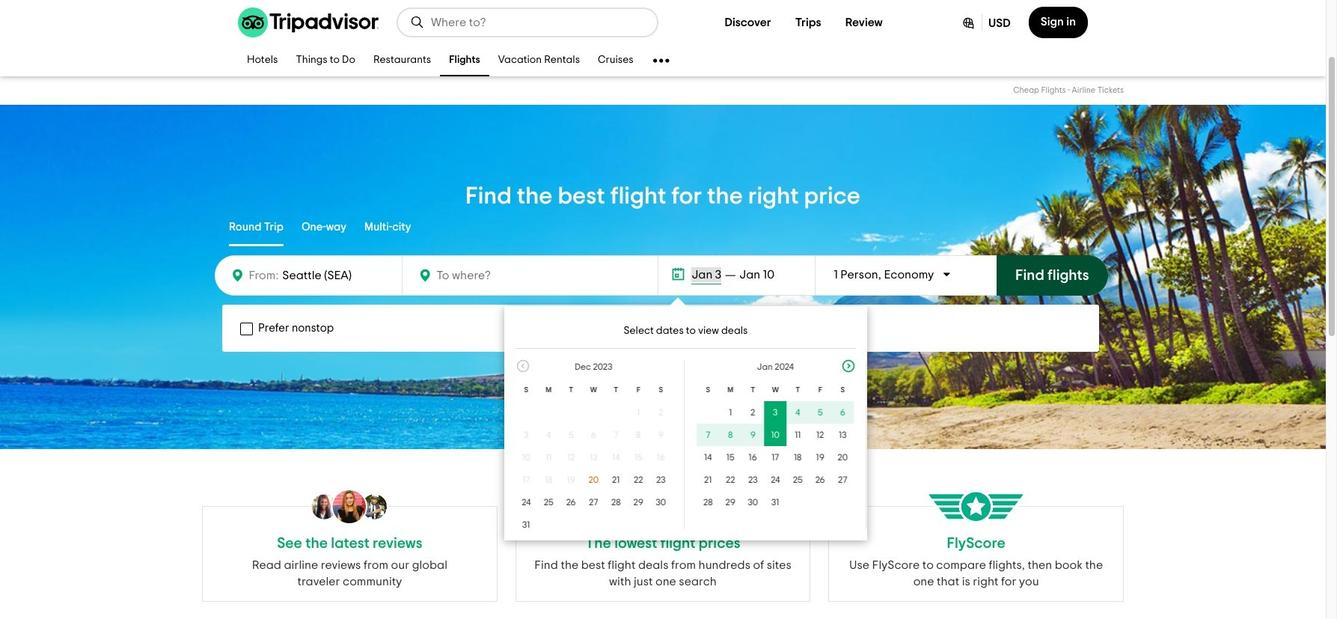 Task type: describe. For each thing, give the bounding box(es) containing it.
Search search field
[[431, 16, 645, 29]]

tripadvisor image
[[238, 7, 379, 37]]



Task type: vqa. For each thing, say whether or not it's contained in the screenshot.
Search 'icon'
yes



Task type: locate. For each thing, give the bounding box(es) containing it.
search image
[[410, 15, 425, 30]]

To where? text field
[[433, 266, 580, 285]]

From where? text field
[[279, 265, 393, 286]]

None search field
[[398, 9, 657, 36]]



